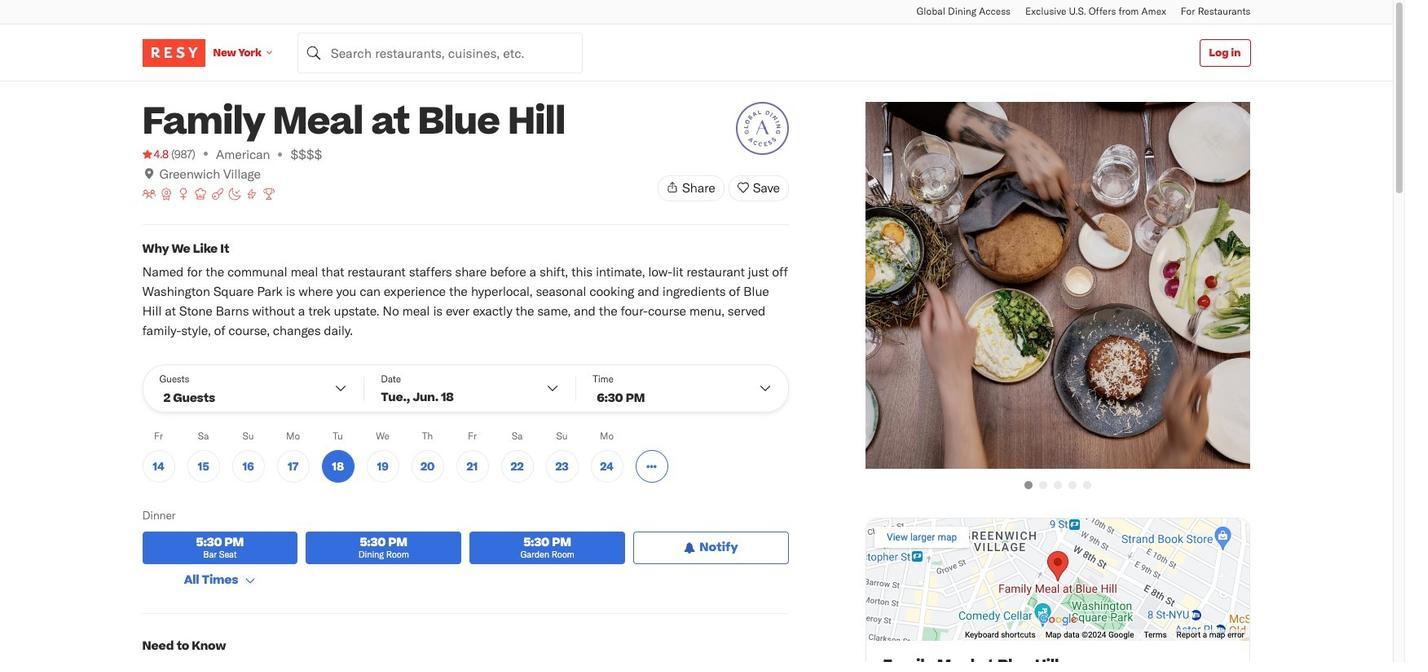 Task type: vqa. For each thing, say whether or not it's contained in the screenshot.
Search restaurants, cuisines, etc. 'text box'
yes



Task type: locate. For each thing, give the bounding box(es) containing it.
None field
[[297, 32, 583, 73]]

4.8 out of 5 stars image
[[142, 146, 169, 162]]



Task type: describe. For each thing, give the bounding box(es) containing it.
Search restaurants, cuisines, etc. text field
[[297, 32, 583, 73]]



